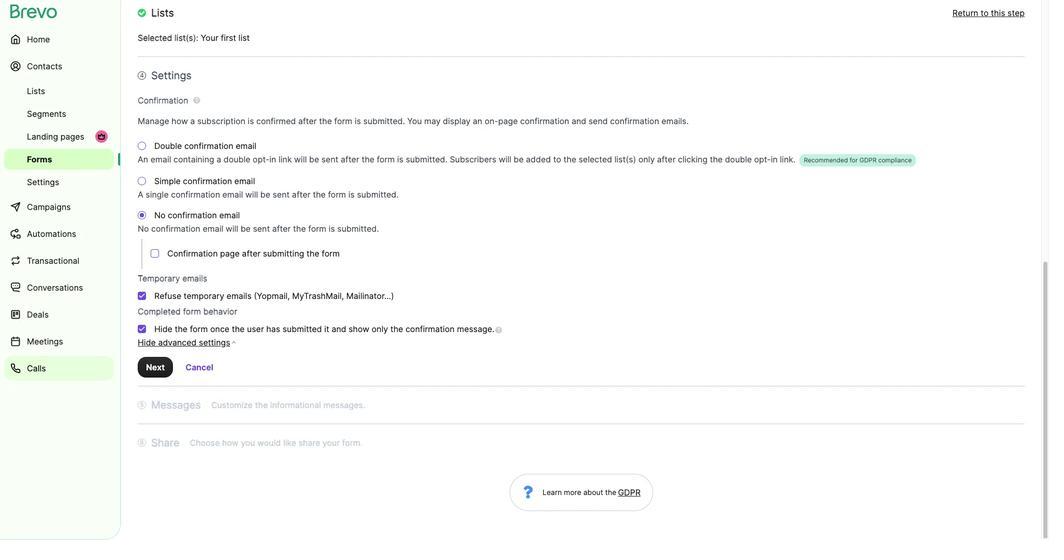 Task type: describe. For each thing, give the bounding box(es) containing it.
be up confirmation page after submitting the form at the left
[[241, 224, 251, 234]]

you
[[407, 116, 422, 126]]

temporary
[[138, 273, 180, 284]]

refuse temporary emails (yopmail, mytrashmail, mailinator…)
[[154, 291, 394, 301]]

hide the form once the user has submitted it and show only the confirmation message.
[[154, 324, 495, 335]]

submitting
[[263, 249, 304, 259]]

your
[[323, 438, 340, 448]]

email for double confirmation email
[[236, 141, 256, 151]]

your
[[201, 33, 219, 43]]

selected
[[579, 154, 612, 165]]

clicking
[[678, 154, 708, 165]]

home
[[27, 34, 50, 45]]

share
[[151, 437, 180, 449]]

hide advanced settings
[[138, 338, 230, 348]]

on-
[[485, 116, 498, 126]]

contacts link
[[4, 54, 114, 79]]

0 horizontal spatial page
[[220, 249, 240, 259]]

confirmed
[[256, 116, 296, 126]]

step
[[1008, 8, 1025, 18]]

0 vertical spatial page
[[498, 116, 518, 126]]

6
[[140, 439, 144, 447]]

home link
[[4, 27, 114, 52]]

would
[[257, 438, 281, 448]]

manage how a subscription is confirmed after the form is submitted. you may display an on-page confirmation and send confirmation emails.
[[138, 116, 689, 126]]

deals
[[27, 310, 49, 320]]

1 in from the left
[[269, 154, 276, 165]]

has
[[266, 324, 280, 335]]

landing
[[27, 132, 58, 142]]

deals link
[[4, 302, 114, 327]]

0 vertical spatial gdpr
[[860, 156, 877, 164]]

contacts
[[27, 61, 62, 71]]

compliance
[[879, 156, 912, 164]]

will up confirmation page after submitting the form at the left
[[226, 224, 238, 234]]

hide for hide advanced settings
[[138, 338, 156, 348]]

mytrashmail,
[[292, 291, 344, 301]]

landing pages link
[[4, 126, 114, 147]]

calls
[[27, 364, 46, 374]]

email for no confirmation email will be sent after the form is submitted.
[[203, 224, 223, 234]]

confirmation for confirmation
[[138, 95, 188, 106]]

single
[[146, 190, 169, 200]]

forms
[[27, 154, 52, 165]]

an
[[473, 116, 482, 126]]

lists link
[[4, 81, 114, 102]]

simple confirmation email
[[154, 176, 255, 186]]

(yopmail,
[[254, 291, 290, 301]]

message.
[[457, 324, 495, 335]]

choose
[[190, 438, 220, 448]]

automations
[[27, 229, 76, 239]]

more
[[564, 488, 582, 497]]

list(s):
[[175, 33, 198, 43]]

no for no confirmation email will be sent after the form is submitted.
[[138, 224, 149, 234]]

landing pages
[[27, 132, 84, 142]]

next
[[146, 362, 165, 373]]

0 horizontal spatial sent
[[253, 224, 270, 234]]

it
[[324, 324, 329, 335]]

transactional link
[[4, 249, 114, 273]]

simple
[[154, 176, 181, 186]]

lists inside lists link
[[27, 86, 45, 96]]

campaigns
[[27, 202, 71, 212]]

email for no confirmation email
[[219, 210, 240, 221]]

0 horizontal spatial and
[[332, 324, 346, 335]]

2 in from the left
[[771, 154, 778, 165]]

settings
[[199, 338, 230, 348]]

0 horizontal spatial to
[[553, 154, 561, 165]]

1 vertical spatial only
[[372, 324, 388, 335]]

about
[[584, 488, 603, 497]]

completed form behavior
[[138, 307, 237, 317]]

will right link
[[294, 154, 307, 165]]

learn more about the gdpr
[[543, 488, 641, 498]]

containing
[[174, 154, 214, 165]]

link.
[[780, 154, 796, 165]]

messages.
[[323, 400, 365, 411]]

meetings link
[[4, 329, 114, 354]]

form.
[[342, 438, 363, 448]]

informational
[[270, 400, 321, 411]]

campaigns link
[[4, 195, 114, 220]]

how for share
[[222, 438, 239, 448]]

forms link
[[4, 149, 114, 170]]

1 vertical spatial a
[[217, 154, 221, 165]]

next button
[[138, 357, 173, 378]]

no for no confirmation email
[[154, 210, 166, 221]]

0 horizontal spatial a
[[190, 116, 195, 126]]

2 opt- from the left
[[754, 154, 771, 165]]

cancel button
[[177, 357, 222, 378]]

temporary emails
[[138, 273, 207, 284]]

a
[[138, 190, 143, 200]]

1 horizontal spatial emails
[[227, 291, 252, 301]]

be up no confirmation email will be sent after the form is submitted.
[[260, 190, 270, 200]]

messages
[[151, 399, 201, 412]]

customize
[[211, 400, 253, 411]]

like
[[283, 438, 296, 448]]

display
[[443, 116, 471, 126]]

selected list(s): your first list
[[138, 33, 250, 43]]



Task type: locate. For each thing, give the bounding box(es) containing it.
customize the informational messages.
[[211, 400, 365, 411]]

0 horizontal spatial in
[[269, 154, 276, 165]]

gdpr link
[[617, 487, 641, 499]]

a
[[190, 116, 195, 126], [217, 154, 221, 165]]

how
[[172, 116, 188, 126], [222, 438, 239, 448]]

emails.
[[662, 116, 689, 126]]

may
[[424, 116, 441, 126]]

submitted
[[283, 324, 322, 335]]

no confirmation email will be sent after the form is submitted.
[[138, 224, 379, 234]]

will right subscribers
[[499, 154, 512, 165]]

1 vertical spatial how
[[222, 438, 239, 448]]

meetings
[[27, 337, 63, 347]]

1 vertical spatial sent
[[273, 190, 290, 200]]

1 vertical spatial no
[[138, 224, 149, 234]]

0 vertical spatial a
[[190, 116, 195, 126]]

0 vertical spatial confirmation
[[138, 95, 188, 106]]

manage
[[138, 116, 169, 126]]

1 horizontal spatial a
[[217, 154, 221, 165]]

0 vertical spatial and
[[572, 116, 586, 126]]

0 horizontal spatial no
[[138, 224, 149, 234]]

only right show on the left bottom of the page
[[372, 324, 388, 335]]

be right link
[[309, 154, 319, 165]]

email down double at left top
[[151, 154, 171, 165]]

1 horizontal spatial no
[[154, 210, 166, 221]]

0 horizontal spatial how
[[172, 116, 188, 126]]

0 vertical spatial hide
[[154, 324, 172, 335]]

gdpr right about
[[618, 488, 641, 498]]

be
[[309, 154, 319, 165], [514, 154, 524, 165], [260, 190, 270, 200], [241, 224, 251, 234]]

1 vertical spatial and
[[332, 324, 346, 335]]

send
[[589, 116, 608, 126]]

will
[[294, 154, 307, 165], [499, 154, 512, 165], [245, 190, 258, 200], [226, 224, 238, 234]]

0 vertical spatial sent
[[322, 154, 339, 165]]

to
[[981, 8, 989, 18], [553, 154, 561, 165]]

left___rvooi image
[[97, 133, 106, 141]]

0 horizontal spatial gdpr
[[618, 488, 641, 498]]

1 vertical spatial settings
[[27, 177, 59, 188]]

email up the a single confirmation email will be sent after the form is submitted.
[[234, 176, 255, 186]]

in left link
[[269, 154, 276, 165]]

email down no confirmation email
[[203, 224, 223, 234]]

gdpr right for
[[860, 156, 877, 164]]

1 vertical spatial page
[[220, 249, 240, 259]]

email down the subscription
[[236, 141, 256, 151]]

1 horizontal spatial gdpr
[[860, 156, 877, 164]]

email
[[236, 141, 256, 151], [151, 154, 171, 165], [234, 176, 255, 186], [222, 190, 243, 200], [219, 210, 240, 221], [203, 224, 223, 234]]

emails up behavior
[[227, 291, 252, 301]]

cancel
[[186, 362, 213, 373]]

confirmation for confirmation page after submitting the form
[[167, 249, 218, 259]]

double down 'double confirmation email'
[[224, 154, 251, 165]]

0 vertical spatial settings
[[151, 69, 192, 82]]

link
[[279, 154, 292, 165]]

transactional
[[27, 256, 79, 266]]

and right it
[[332, 324, 346, 335]]

email up no confirmation email will be sent after the form is submitted.
[[219, 210, 240, 221]]

email down simple confirmation email
[[222, 190, 243, 200]]

settings down "forms"
[[27, 177, 59, 188]]

5
[[140, 401, 144, 409]]

a down 'double confirmation email'
[[217, 154, 221, 165]]

recommended for gdpr compliance
[[804, 156, 912, 164]]

2 double from the left
[[725, 154, 752, 165]]

user
[[247, 324, 264, 335]]

2 vertical spatial sent
[[253, 224, 270, 234]]

opt- left link
[[253, 154, 269, 165]]

selected
[[138, 33, 172, 43]]

1 vertical spatial gdpr
[[618, 488, 641, 498]]

a up 'double confirmation email'
[[190, 116, 195, 126]]

lists right return image on the left top of the page
[[151, 7, 174, 19]]

1 horizontal spatial double
[[725, 154, 752, 165]]

0 horizontal spatial settings
[[27, 177, 59, 188]]

how right manage in the top left of the page
[[172, 116, 188, 126]]

0 vertical spatial to
[[981, 8, 989, 18]]

1 vertical spatial hide
[[138, 338, 156, 348]]

to right added
[[553, 154, 561, 165]]

return to this step
[[953, 8, 1025, 18]]

an
[[138, 154, 148, 165]]

and left "send" on the top right of page
[[572, 116, 586, 126]]

confirmation
[[138, 95, 188, 106], [167, 249, 218, 259]]

to inside button
[[981, 8, 989, 18]]

1 horizontal spatial opt-
[[754, 154, 771, 165]]

double
[[224, 154, 251, 165], [725, 154, 752, 165]]

the inside learn more about the gdpr
[[605, 488, 617, 497]]

to left this
[[981, 8, 989, 18]]

page right an in the top left of the page
[[498, 116, 518, 126]]

page
[[498, 116, 518, 126], [220, 249, 240, 259]]

settings right 4
[[151, 69, 192, 82]]

0 horizontal spatial lists
[[27, 86, 45, 96]]

1 opt- from the left
[[253, 154, 269, 165]]

0 horizontal spatial only
[[372, 324, 388, 335]]

lists up segments
[[27, 86, 45, 96]]

confirmation
[[520, 116, 569, 126], [610, 116, 659, 126], [184, 141, 233, 151], [183, 176, 232, 186], [171, 190, 220, 200], [168, 210, 217, 221], [151, 224, 200, 234], [406, 324, 455, 335]]

list
[[239, 33, 250, 43]]

1 horizontal spatial sent
[[273, 190, 290, 200]]

hide up next button
[[138, 338, 156, 348]]

pages
[[60, 132, 84, 142]]

emails
[[182, 273, 207, 284], [227, 291, 252, 301]]

hide down completed on the left of page
[[154, 324, 172, 335]]

submitted.
[[363, 116, 405, 126], [406, 154, 448, 165], [357, 190, 399, 200], [337, 224, 379, 234]]

subscribers
[[450, 154, 497, 165]]

return to this step button
[[953, 7, 1025, 19]]

gdpr
[[860, 156, 877, 164], [618, 488, 641, 498]]

return image
[[138, 9, 146, 17]]

sent up confirmation page after submitting the form at the left
[[253, 224, 270, 234]]

1 horizontal spatial and
[[572, 116, 586, 126]]

1 horizontal spatial to
[[981, 8, 989, 18]]

return
[[953, 8, 979, 18]]

added
[[526, 154, 551, 165]]

how for confirmation
[[172, 116, 188, 126]]

subscription
[[197, 116, 245, 126]]

1 horizontal spatial settings
[[151, 69, 192, 82]]

only right list(s)
[[639, 154, 655, 165]]

recommended
[[804, 156, 848, 164]]

double
[[154, 141, 182, 151]]

confirmation up temporary emails
[[167, 249, 218, 259]]

1 horizontal spatial in
[[771, 154, 778, 165]]

will up no confirmation email will be sent after the form is submitted.
[[245, 190, 258, 200]]

list(s)
[[615, 154, 636, 165]]

segments link
[[4, 104, 114, 124]]

no down single
[[154, 210, 166, 221]]

only
[[639, 154, 655, 165], [372, 324, 388, 335]]

1 horizontal spatial page
[[498, 116, 518, 126]]

0 horizontal spatial emails
[[182, 273, 207, 284]]

conversations link
[[4, 276, 114, 300]]

opt- left link. on the right top of the page
[[754, 154, 771, 165]]

a single confirmation email will be sent after the form is submitted.
[[138, 190, 399, 200]]

1 horizontal spatial lists
[[151, 7, 174, 19]]

emails up temporary at the left bottom of the page
[[182, 273, 207, 284]]

show
[[349, 324, 369, 335]]

0 vertical spatial how
[[172, 116, 188, 126]]

automations link
[[4, 222, 114, 247]]

0 horizontal spatial opt-
[[253, 154, 269, 165]]

1 vertical spatial to
[[553, 154, 561, 165]]

sent down link
[[273, 190, 290, 200]]

for
[[850, 156, 858, 164]]

email for simple confirmation email
[[234, 176, 255, 186]]

no down a
[[138, 224, 149, 234]]

conversations
[[27, 283, 83, 293]]

an email containing a double opt-in link will be sent after the form is submitted. subscribers will be added to the selected list(s) only after clicking the double opt-in link.
[[138, 154, 796, 165]]

1 vertical spatial lists
[[27, 86, 45, 96]]

page down no confirmation email will be sent after the form is submitted.
[[220, 249, 240, 259]]

you
[[241, 438, 255, 448]]

calls link
[[4, 356, 114, 381]]

no confirmation email
[[154, 210, 240, 221]]

hide
[[154, 324, 172, 335], [138, 338, 156, 348]]

first
[[221, 33, 236, 43]]

be left added
[[514, 154, 524, 165]]

4
[[140, 71, 144, 79]]

0 vertical spatial no
[[154, 210, 166, 221]]

2 horizontal spatial sent
[[322, 154, 339, 165]]

behavior
[[203, 307, 237, 317]]

double right clicking
[[725, 154, 752, 165]]

in left link. on the right top of the page
[[771, 154, 778, 165]]

confirmation page after submitting the form
[[167, 249, 340, 259]]

0 vertical spatial lists
[[151, 7, 174, 19]]

1 horizontal spatial only
[[639, 154, 655, 165]]

0 vertical spatial only
[[639, 154, 655, 165]]

segments
[[27, 109, 66, 119]]

how left you
[[222, 438, 239, 448]]

hide for hide the form once the user has submitted it and show only the confirmation message.
[[154, 324, 172, 335]]

1 vertical spatial confirmation
[[167, 249, 218, 259]]

choose how you would like share your form.
[[190, 438, 363, 448]]

0 vertical spatial emails
[[182, 273, 207, 284]]

form
[[334, 116, 352, 126], [377, 154, 395, 165], [328, 190, 346, 200], [308, 224, 326, 234], [322, 249, 340, 259], [183, 307, 201, 317], [190, 324, 208, 335]]

temporary
[[184, 291, 224, 301]]

1 vertical spatial emails
[[227, 291, 252, 301]]

0 horizontal spatial double
[[224, 154, 251, 165]]

is
[[248, 116, 254, 126], [355, 116, 361, 126], [397, 154, 404, 165], [348, 190, 355, 200], [329, 224, 335, 234]]

refuse
[[154, 291, 181, 301]]

sent right link
[[322, 154, 339, 165]]

share
[[299, 438, 320, 448]]

confirmation up manage in the top left of the page
[[138, 95, 188, 106]]

1 double from the left
[[224, 154, 251, 165]]

1 horizontal spatial how
[[222, 438, 239, 448]]



Task type: vqa. For each thing, say whether or not it's contained in the screenshot.
an
yes



